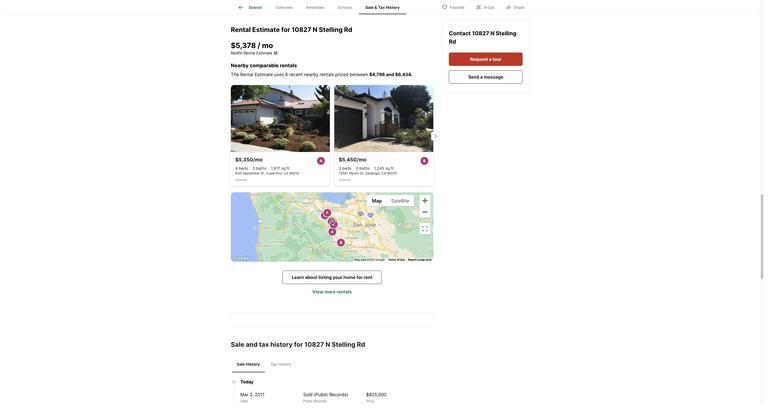 Task type: vqa. For each thing, say whether or not it's contained in the screenshot.
the top such
no



Task type: describe. For each thing, give the bounding box(es) containing it.
e
[[333, 222, 335, 227]]

sale history tab
[[232, 358, 265, 372]]

menu bar containing map
[[367, 195, 414, 206]]

dr, for $5,350 /mo
[[261, 171, 265, 176]]

priced
[[335, 72, 349, 77]]

1,245
[[374, 166, 384, 171]]

13561 myren dr, saratoga, ca 95070
[[339, 171, 397, 176]]

$6,434.
[[395, 72, 413, 77]]

826
[[235, 171, 242, 176]]

uses
[[274, 72, 284, 77]]

f
[[326, 211, 329, 215]]

/mo for $5,450
[[357, 157, 366, 163]]

$5,450 /mo
[[339, 157, 366, 163]]

more
[[324, 289, 336, 295]]

date
[[240, 399, 248, 404]]

map for map data ©2023 google
[[355, 259, 360, 262]]

a for map
[[417, 259, 419, 262]]

google
[[376, 259, 385, 262]]

tax
[[259, 341, 269, 349]]

listing
[[319, 275, 332, 280]]

dr, for $5,450 /mo
[[360, 171, 364, 176]]

0 horizontal spatial n
[[313, 26, 317, 34]]

photo of 826 september dr, cupertino, ca 95014 image
[[231, 85, 330, 152]]

report a map error link
[[408, 259, 432, 262]]

your
[[333, 275, 343, 280]]

0 vertical spatial a
[[320, 159, 323, 163]]

about
[[305, 275, 318, 280]]

view
[[313, 289, 323, 295]]

myren
[[349, 171, 359, 176]]

2011
[[255, 392, 265, 398]]

c
[[323, 213, 326, 218]]

$4,798
[[369, 72, 385, 77]]

$5,450
[[339, 157, 357, 163]]

out
[[488, 5, 494, 10]]

6
[[285, 72, 288, 77]]

redfin
[[231, 51, 243, 55]]

terms of use
[[388, 259, 405, 262]]

2
[[356, 166, 358, 171]]

schools tab
[[331, 1, 359, 14]]

13561
[[339, 171, 348, 176]]

1,917
[[271, 166, 280, 171]]

amenities
[[306, 5, 324, 10]]

request a tour button
[[449, 53, 523, 66]]

10827 inside 10827 n stelling rd
[[472, 30, 489, 37]]

sale & tax history tab
[[359, 1, 407, 14]]

2 baths
[[356, 166, 370, 171]]

next image
[[431, 132, 440, 141]]

ft for $5,450 /mo
[[391, 166, 394, 171]]

rental for the
[[240, 72, 253, 77]]

sq for $5,450 /mo
[[385, 166, 390, 171]]

send a message
[[468, 74, 503, 80]]

nearby
[[304, 72, 319, 77]]

rentals for more
[[337, 289, 352, 295]]

map
[[420, 259, 425, 262]]

sale for sale and tax history for 10827 n stelling rd
[[231, 341, 244, 349]]

search
[[249, 5, 262, 10]]

1 vertical spatial tax
[[271, 362, 277, 367]]

0 horizontal spatial for
[[281, 26, 290, 34]]

favorite
[[450, 5, 464, 10]]

contact
[[449, 30, 472, 37]]

sale and tax history for 10827 n stelling rd
[[231, 341, 365, 349]]

a inside region
[[331, 229, 334, 234]]

favorite button
[[437, 1, 469, 13]]

view more rentals
[[313, 289, 352, 295]]

view more rentals link
[[313, 289, 352, 295]]

learn about listing your home for rent
[[292, 275, 373, 280]]

satellite button
[[387, 195, 414, 206]]

2 vertical spatial for
[[294, 341, 303, 349]]

overview tab
[[269, 1, 299, 14]]

0 vertical spatial rental
[[231, 26, 251, 34]]

sq for $5,350 /mo
[[281, 166, 286, 171]]

redfin rental estimate
[[231, 51, 272, 55]]

/
[[258, 41, 260, 50]]

3 beds
[[339, 166, 352, 171]]

sold
[[303, 392, 313, 398]]

recent
[[289, 72, 303, 77]]

learn
[[292, 275, 304, 280]]

c d e
[[323, 213, 335, 227]]

0 vertical spatial estimate
[[252, 26, 280, 34]]

cupertino,
[[266, 171, 283, 176]]

rent
[[364, 275, 373, 280]]

mo
[[262, 41, 273, 50]]

today
[[240, 379, 254, 385]]

1,245 sq ft
[[374, 166, 394, 171]]

request
[[470, 56, 488, 62]]

2,
[[250, 392, 254, 398]]

1 vertical spatial and
[[246, 341, 258, 349]]

sale for sale & tax history
[[366, 5, 374, 10]]

rental estimate for 10827 n stelling rd
[[231, 26, 352, 34]]

10827 n stelling rd
[[449, 30, 517, 45]]

share
[[514, 5, 524, 10]]

mar
[[240, 392, 248, 398]]

history for sale history
[[246, 362, 260, 367]]

3 baths
[[253, 166, 267, 171]]

x-out button
[[471, 1, 499, 13]]

house for $5,450
[[342, 178, 351, 182]]

public
[[303, 399, 313, 404]]

tax history
[[271, 362, 291, 367]]

rental for redfin
[[244, 51, 255, 55]]

4 beds
[[235, 166, 248, 171]]

price
[[366, 399, 374, 404]]

records)
[[330, 392, 348, 398]]



Task type: locate. For each thing, give the bounding box(es) containing it.
search link
[[238, 4, 262, 11]]

0 vertical spatial rd
[[344, 26, 352, 34]]

and right $4,798
[[386, 72, 394, 77]]

a inside 'button'
[[480, 74, 483, 80]]

sale left &
[[366, 5, 374, 10]]

history down history
[[278, 362, 291, 367]]

ca
[[284, 171, 288, 176], [381, 171, 386, 176]]

estimate for the rental estimate uses 6 recent nearby rentals priced between $4,798 and $6,434.
[[255, 72, 273, 77]]

a inside button
[[489, 56, 492, 62]]

2 house from the left
[[342, 178, 351, 182]]

house for $5,350
[[239, 178, 247, 182]]

map
[[372, 198, 382, 204], [355, 259, 360, 262]]

1 3 from the left
[[253, 166, 255, 171]]

schools
[[338, 5, 352, 10]]

1 horizontal spatial ft
[[391, 166, 394, 171]]

10827
[[292, 26, 311, 34], [472, 30, 489, 37], [304, 341, 324, 349]]

3 up '13561'
[[339, 166, 341, 171]]

0 vertical spatial tab list
[[231, 0, 411, 14]]

sq
[[281, 166, 286, 171], [385, 166, 390, 171]]

beds up '13561'
[[342, 166, 352, 171]]

1 vertical spatial tab list
[[231, 357, 299, 373]]

1 sq from the left
[[281, 166, 286, 171]]

send
[[468, 74, 479, 80]]

stelling inside 10827 n stelling rd
[[496, 30, 517, 37]]

1 horizontal spatial and
[[386, 72, 394, 77]]

$5,378 / mo
[[231, 41, 273, 50]]

for down overview tab at the top
[[281, 26, 290, 34]]

map for map
[[372, 198, 382, 204]]

tax history tab
[[265, 358, 297, 372]]

house down 826 on the left of page
[[239, 178, 247, 182]]

1 dr, from the left
[[261, 171, 265, 176]]

0 horizontal spatial history
[[246, 362, 260, 367]]

map inside popup button
[[372, 198, 382, 204]]

baths
[[256, 166, 267, 171], [359, 166, 370, 171]]

1 vertical spatial a
[[480, 74, 483, 80]]

1 horizontal spatial 3
[[339, 166, 341, 171]]

tour
[[493, 56, 502, 62]]

$5,350 /mo
[[235, 157, 263, 163]]

tab list containing sale history
[[231, 357, 299, 373]]

2 ft from the left
[[391, 166, 394, 171]]

1 horizontal spatial a
[[331, 229, 334, 234]]

rental down "nearby"
[[240, 72, 253, 77]]

1 horizontal spatial /mo
[[357, 157, 366, 163]]

2 tab list from the top
[[231, 357, 299, 373]]

0 vertical spatial and
[[386, 72, 394, 77]]

2 vertical spatial rental
[[240, 72, 253, 77]]

sq right the 1,917
[[281, 166, 286, 171]]

1 vertical spatial a
[[331, 229, 334, 234]]

2 horizontal spatial rd
[[449, 38, 456, 45]]

map left data
[[355, 259, 360, 262]]

1 horizontal spatial sq
[[385, 166, 390, 171]]

1 vertical spatial rental
[[244, 51, 255, 55]]

1 vertical spatial for
[[357, 275, 363, 280]]

a for message
[[480, 74, 483, 80]]

b inside map region
[[340, 240, 342, 245]]

4
[[235, 166, 238, 171]]

2 horizontal spatial a
[[489, 56, 492, 62]]

data
[[361, 259, 366, 262]]

0 horizontal spatial tax
[[271, 362, 277, 367]]

1 horizontal spatial a
[[480, 74, 483, 80]]

a left the $5,450
[[320, 159, 323, 163]]

&
[[375, 5, 377, 10]]

tax down history
[[271, 362, 277, 367]]

baths up 13561 myren dr, saratoga, ca 95070
[[359, 166, 370, 171]]

1,917 sq ft
[[271, 166, 290, 171]]

message
[[484, 74, 503, 80]]

rentals right more
[[337, 289, 352, 295]]

2 baths from the left
[[359, 166, 370, 171]]

1 vertical spatial map
[[355, 259, 360, 262]]

0 horizontal spatial b
[[340, 240, 342, 245]]

baths for $5,450 /mo
[[359, 166, 370, 171]]

beds
[[239, 166, 248, 171], [342, 166, 352, 171]]

0 vertical spatial b
[[423, 159, 426, 163]]

1 ft from the left
[[287, 166, 290, 171]]

request a tour
[[470, 56, 502, 62]]

estimate down nearby comparable rentals
[[255, 72, 273, 77]]

sale up sale history
[[231, 341, 244, 349]]

comparable
[[250, 63, 279, 69]]

overview
[[275, 5, 293, 10]]

2 /mo from the left
[[357, 157, 366, 163]]

1 vertical spatial rd
[[449, 38, 456, 45]]

2 3 from the left
[[339, 166, 341, 171]]

1 horizontal spatial ca
[[381, 171, 386, 176]]

sold (public records) public records
[[303, 392, 348, 404]]

and left the tax
[[246, 341, 258, 349]]

a down e
[[331, 229, 334, 234]]

history
[[270, 341, 293, 349]]

d
[[330, 219, 333, 224]]

2 vertical spatial estimate
[[255, 72, 273, 77]]

a left map
[[417, 259, 419, 262]]

dr, down 3 baths
[[261, 171, 265, 176]]

the rental estimate uses 6 recent nearby rentals priced between $4,798 and $6,434.
[[231, 72, 413, 77]]

1 horizontal spatial beds
[[342, 166, 352, 171]]

a right send
[[480, 74, 483, 80]]

for right history
[[294, 341, 303, 349]]

1 baths from the left
[[256, 166, 267, 171]]

1 horizontal spatial map
[[372, 198, 382, 204]]

0 horizontal spatial beds
[[239, 166, 248, 171]]

2 vertical spatial rentals
[[337, 289, 352, 295]]

1 horizontal spatial rd
[[357, 341, 365, 349]]

estimate up mo
[[252, 26, 280, 34]]

sale history
[[237, 362, 260, 367]]

0 horizontal spatial 3
[[253, 166, 255, 171]]

september
[[242, 171, 260, 176]]

and
[[386, 72, 394, 77], [246, 341, 258, 349]]

2 ca from the left
[[381, 171, 386, 176]]

rental
[[231, 26, 251, 34], [244, 51, 255, 55], [240, 72, 253, 77]]

0 horizontal spatial and
[[246, 341, 258, 349]]

history for tax history
[[278, 362, 291, 367]]

ca for $5,450 /mo
[[381, 171, 386, 176]]

0 horizontal spatial /mo
[[253, 157, 263, 163]]

1 horizontal spatial tax
[[378, 5, 385, 10]]

history right &
[[386, 5, 400, 10]]

a for tour
[[489, 56, 492, 62]]

2 horizontal spatial n
[[491, 30, 495, 37]]

0 horizontal spatial map
[[355, 259, 360, 262]]

beds right 4
[[239, 166, 248, 171]]

tax right &
[[378, 5, 385, 10]]

2 horizontal spatial rentals
[[337, 289, 352, 295]]

saratoga,
[[365, 171, 380, 176]]

send a message button
[[449, 70, 523, 84]]

1 horizontal spatial for
[[294, 341, 303, 349]]

dr, down 2 baths
[[360, 171, 364, 176]]

$825,000 price
[[366, 392, 387, 404]]

house
[[239, 178, 247, 182], [342, 178, 351, 182]]

0 vertical spatial for
[[281, 26, 290, 34]]

rental down $5,378 / mo
[[244, 51, 255, 55]]

tab list
[[231, 0, 411, 14], [231, 357, 299, 373]]

ft up 95070
[[391, 166, 394, 171]]

©2023
[[367, 259, 375, 262]]

house down '13561'
[[342, 178, 351, 182]]

0 vertical spatial sale
[[366, 5, 374, 10]]

beds for $5,350 /mo
[[239, 166, 248, 171]]

$825,000
[[366, 392, 387, 398]]

1 horizontal spatial baths
[[359, 166, 370, 171]]

(public
[[314, 392, 328, 398]]

photo of 13561 myren dr, saratoga, ca 95070 image
[[334, 85, 433, 152]]

terms of use link
[[388, 259, 405, 262]]

0 horizontal spatial rd
[[344, 26, 352, 34]]

0 horizontal spatial ft
[[287, 166, 290, 171]]

1 house from the left
[[239, 178, 247, 182]]

2 vertical spatial rd
[[357, 341, 365, 349]]

rentals up 6 on the left
[[280, 63, 297, 69]]

0 horizontal spatial house
[[239, 178, 247, 182]]

baths for $5,350 /mo
[[256, 166, 267, 171]]

a
[[489, 56, 492, 62], [480, 74, 483, 80], [417, 259, 419, 262]]

1 vertical spatial estimate
[[256, 51, 272, 55]]

0 horizontal spatial ca
[[284, 171, 288, 176]]

sq up 95070
[[385, 166, 390, 171]]

0 horizontal spatial rentals
[[280, 63, 297, 69]]

ft up 95014
[[287, 166, 290, 171]]

95014
[[289, 171, 299, 176]]

1 ca from the left
[[284, 171, 288, 176]]

baths up 826 september dr, cupertino, ca 95014
[[256, 166, 267, 171]]

home
[[344, 275, 356, 280]]

1 vertical spatial sale
[[231, 341, 244, 349]]

0 horizontal spatial dr,
[[261, 171, 265, 176]]

history up "today"
[[246, 362, 260, 367]]

2 vertical spatial sale
[[237, 362, 245, 367]]

2 beds from the left
[[342, 166, 352, 171]]

$5,350
[[235, 157, 253, 163]]

b
[[423, 159, 426, 163], [340, 240, 342, 245]]

$5,378
[[231, 41, 256, 50]]

0 vertical spatial tax
[[378, 5, 385, 10]]

share button
[[501, 1, 529, 13]]

sale & tax history
[[366, 5, 400, 10]]

/mo for $5,350
[[253, 157, 263, 163]]

2 horizontal spatial for
[[357, 275, 363, 280]]

/mo up 3 baths
[[253, 157, 263, 163]]

tab list containing search
[[231, 0, 411, 14]]

menu bar
[[367, 195, 414, 206]]

3
[[253, 166, 255, 171], [339, 166, 341, 171]]

1 /mo from the left
[[253, 157, 263, 163]]

mar 2, 2011 date
[[240, 392, 265, 404]]

1 horizontal spatial history
[[278, 362, 291, 367]]

2 sq from the left
[[385, 166, 390, 171]]

0 horizontal spatial baths
[[256, 166, 267, 171]]

terms
[[388, 259, 396, 262]]

estimate for redfin rental estimate
[[256, 51, 272, 55]]

rentals for comparable
[[280, 63, 297, 69]]

rental up "$5,378" in the top left of the page
[[231, 26, 251, 34]]

ca down 1,245 sq ft
[[381, 171, 386, 176]]

1 horizontal spatial rentals
[[320, 72, 334, 77]]

1 horizontal spatial dr,
[[360, 171, 364, 176]]

for
[[281, 26, 290, 34], [357, 275, 363, 280], [294, 341, 303, 349]]

3 up september
[[253, 166, 255, 171]]

1 beds from the left
[[239, 166, 248, 171]]

1 vertical spatial b
[[340, 240, 342, 245]]

for left rent at the left of the page
[[357, 275, 363, 280]]

826 september dr, cupertino, ca 95014
[[235, 171, 299, 176]]

2 horizontal spatial history
[[386, 5, 400, 10]]

/mo
[[253, 157, 263, 163], [357, 157, 366, 163]]

nearby
[[231, 63, 249, 69]]

error
[[426, 259, 432, 262]]

amenities tab
[[299, 1, 331, 14]]

nearby comparable rentals
[[231, 63, 297, 69]]

2 vertical spatial a
[[417, 259, 419, 262]]

1 horizontal spatial b
[[423, 159, 426, 163]]

records
[[314, 399, 327, 404]]

map left satellite
[[372, 198, 382, 204]]

0 horizontal spatial a
[[320, 159, 323, 163]]

3 for 3 baths
[[253, 166, 255, 171]]

ft for $5,350 /mo
[[287, 166, 290, 171]]

1 horizontal spatial n
[[326, 341, 330, 349]]

beds for $5,450 /mo
[[342, 166, 352, 171]]

use
[[400, 259, 405, 262]]

0 vertical spatial map
[[372, 198, 382, 204]]

learn about listing your home for rent link
[[283, 271, 382, 284]]

a
[[320, 159, 323, 163], [331, 229, 334, 234]]

estimate down mo
[[256, 51, 272, 55]]

1 vertical spatial rentals
[[320, 72, 334, 77]]

sale up "today"
[[237, 362, 245, 367]]

0 horizontal spatial a
[[417, 259, 419, 262]]

n inside 10827 n stelling rd
[[491, 30, 495, 37]]

0 vertical spatial a
[[489, 56, 492, 62]]

google image
[[232, 255, 251, 262]]

/mo up 2 baths
[[357, 157, 366, 163]]

map region
[[200, 128, 485, 270]]

sale for sale history
[[237, 362, 245, 367]]

3 for 3 beds
[[339, 166, 341, 171]]

the
[[231, 72, 239, 77]]

map button
[[367, 195, 387, 206]]

x-
[[484, 5, 488, 10]]

rentals left the priced
[[320, 72, 334, 77]]

ca for $5,350 /mo
[[284, 171, 288, 176]]

satellite
[[391, 198, 409, 204]]

2 dr, from the left
[[360, 171, 364, 176]]

95070
[[387, 171, 397, 176]]

1 horizontal spatial house
[[342, 178, 351, 182]]

0 horizontal spatial sq
[[281, 166, 286, 171]]

rd inside 10827 n stelling rd
[[449, 38, 456, 45]]

a left tour
[[489, 56, 492, 62]]

0 vertical spatial rentals
[[280, 63, 297, 69]]

1 tab list from the top
[[231, 0, 411, 14]]

stelling
[[319, 26, 343, 34], [496, 30, 517, 37], [332, 341, 355, 349]]

ca down 1,917 sq ft
[[284, 171, 288, 176]]



